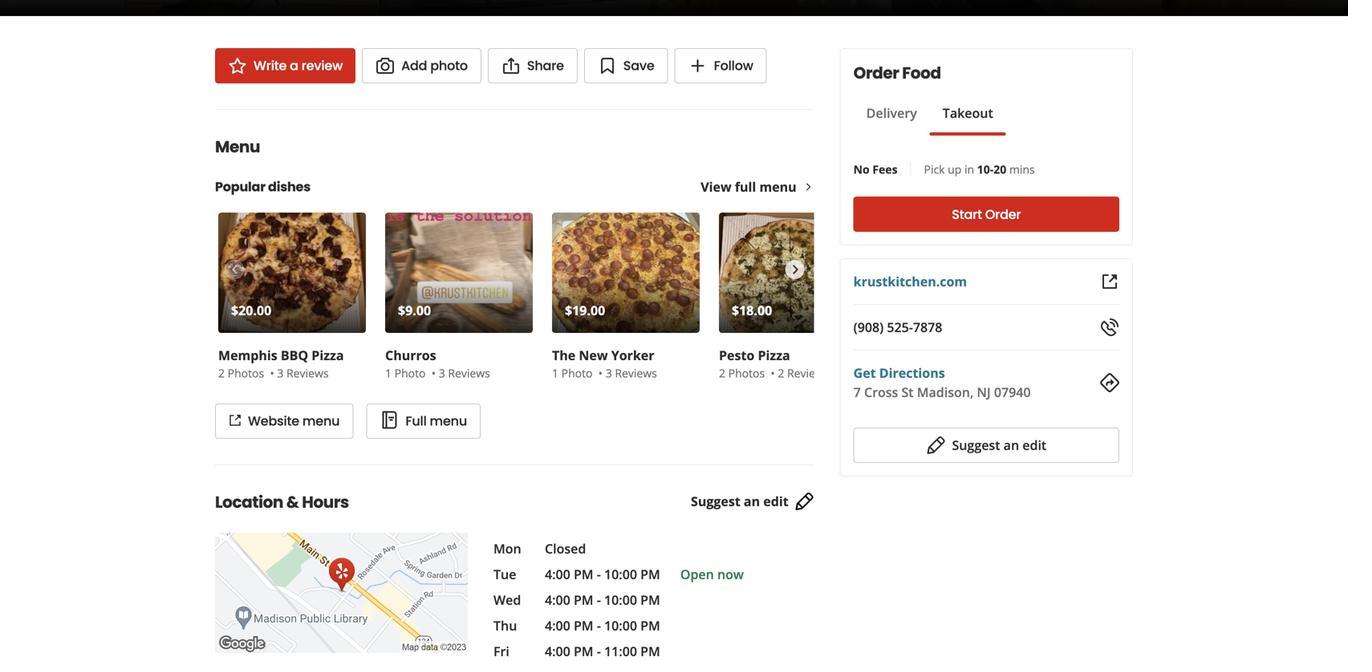 Task type: locate. For each thing, give the bounding box(es) containing it.
photos
[[228, 366, 264, 381], [729, 366, 765, 381]]

an up now
[[744, 493, 760, 510]]

3 10:00 from the top
[[605, 617, 637, 635]]

2 photos from the left
[[729, 366, 765, 381]]

pm
[[574, 566, 594, 583], [641, 566, 661, 583], [574, 592, 594, 609], [641, 592, 661, 609], [574, 617, 594, 635], [641, 617, 661, 635], [574, 643, 594, 660], [641, 643, 661, 660]]

0 vertical spatial edit
[[1023, 437, 1047, 454]]

photo down the 'churros'
[[395, 366, 426, 381]]

the new yorker image
[[552, 213, 700, 333]]

2 vertical spatial 4:00 pm - 10:00 pm
[[545, 617, 661, 635]]

3
[[277, 366, 284, 381], [439, 366, 445, 381], [606, 366, 612, 381]]

3 reviews for pizza
[[277, 366, 329, 381]]

takeout
[[943, 104, 994, 122]]

2 3 reviews from the left
[[439, 366, 490, 381]]

24 add v2 image
[[689, 56, 708, 75]]

20
[[994, 162, 1007, 177]]

0 horizontal spatial suggest
[[691, 493, 741, 510]]

edit
[[1023, 437, 1047, 454], [764, 493, 789, 510]]

1 photos from the left
[[228, 366, 264, 381]]

0 horizontal spatial 1
[[385, 366, 392, 381]]

suggest
[[953, 437, 1001, 454], [691, 493, 741, 510]]

no fees
[[854, 162, 898, 177]]

review
[[302, 57, 343, 75]]

2 4:00 from the top
[[545, 592, 571, 609]]

3 right churros 1 photo on the left of page
[[439, 366, 445, 381]]

2 pizza from the left
[[758, 347, 791, 364]]

add photo link
[[362, 48, 482, 83]]

3 4:00 from the top
[[545, 617, 571, 635]]

0 horizontal spatial 3
[[277, 366, 284, 381]]

menu for full menu
[[430, 412, 467, 430]]

reviews left get
[[788, 366, 830, 381]]

$20.00
[[231, 302, 272, 319]]

0 horizontal spatial 2
[[218, 366, 225, 381]]

photos down memphis
[[228, 366, 264, 381]]

photo of krust kitchen - madison, nj, us. bread pudding image
[[380, 0, 636, 16]]

new
[[579, 347, 608, 364]]

follow
[[714, 57, 754, 75]]

1 1 from the left
[[385, 366, 392, 381]]

0 horizontal spatial order
[[854, 62, 900, 84]]

&
[[286, 491, 299, 514]]

1 horizontal spatial menu
[[430, 412, 467, 430]]

fees
[[873, 162, 898, 177]]

0 horizontal spatial pizza
[[312, 347, 344, 364]]

reviews down yorker
[[615, 366, 657, 381]]

3 3 from the left
[[606, 366, 612, 381]]

0 horizontal spatial suggest an edit
[[691, 493, 789, 510]]

website menu
[[248, 412, 340, 430]]

mon
[[494, 540, 522, 558]]

0 vertical spatial 4:00 pm - 10:00 pm
[[545, 566, 661, 583]]

order up delivery
[[854, 62, 900, 84]]

1 vertical spatial suggest
[[691, 493, 741, 510]]

photos down 'pesto' at the bottom of page
[[729, 366, 765, 381]]

photo
[[395, 366, 426, 381], [562, 366, 593, 381]]

24 phone v2 image
[[1101, 318, 1120, 337]]

1 vertical spatial an
[[744, 493, 760, 510]]

24 camera v2 image
[[376, 56, 395, 75]]

0 horizontal spatial photos
[[228, 366, 264, 381]]

1 down the 'churros'
[[385, 366, 392, 381]]

3 reviews down bbq at the bottom left of page
[[277, 366, 329, 381]]

2 horizontal spatial 3
[[606, 366, 612, 381]]

churros 1 photo
[[385, 347, 436, 381]]

1 photo from the left
[[395, 366, 426, 381]]

1 vertical spatial 24 pencil v2 image
[[795, 492, 815, 512]]

4 4:00 from the top
[[545, 643, 571, 660]]

menu element
[[189, 109, 870, 439]]

reviews
[[287, 366, 329, 381], [448, 366, 490, 381], [615, 366, 657, 381], [788, 366, 830, 381]]

3 down bbq at the bottom left of page
[[277, 366, 284, 381]]

4:00 for tue
[[545, 566, 571, 583]]

24 directions v2 image
[[1101, 373, 1120, 393]]

menu
[[760, 178, 797, 195], [303, 412, 340, 430], [430, 412, 467, 430]]

4:00 up 4:00 pm - 11:00 pm on the bottom left of page
[[545, 617, 571, 635]]

1 horizontal spatial 3 reviews
[[439, 366, 490, 381]]

suggest an edit down 07940
[[953, 437, 1047, 454]]

add
[[401, 57, 427, 75]]

2 photo from the left
[[562, 366, 593, 381]]

website menu link
[[215, 404, 354, 439]]

write a review
[[254, 57, 343, 75]]

10:00 for thu
[[605, 617, 637, 635]]

in
[[965, 162, 975, 177]]

photos inside memphis bbq pizza 2 photos
[[228, 366, 264, 381]]

menu
[[215, 136, 260, 158]]

3 reviews for photo
[[439, 366, 490, 381]]

1 3 reviews from the left
[[277, 366, 329, 381]]

1 pizza from the left
[[312, 347, 344, 364]]

2 10:00 from the top
[[605, 592, 637, 609]]

menu right full
[[430, 412, 467, 430]]

7
[[854, 384, 861, 401]]

full menu link
[[366, 404, 481, 439]]

location
[[215, 491, 283, 514]]

0 horizontal spatial photo
[[395, 366, 426, 381]]

2 reviews from the left
[[448, 366, 490, 381]]

tab list
[[854, 104, 1007, 136]]

closed
[[545, 540, 586, 558]]

2 horizontal spatial 2
[[778, 366, 785, 381]]

- for wed
[[597, 592, 601, 609]]

3 3 reviews from the left
[[606, 366, 657, 381]]

3 reviews down yorker
[[606, 366, 657, 381]]

2 inside pesto pizza 2 photos
[[719, 366, 726, 381]]

st
[[902, 384, 914, 401]]

2
[[218, 366, 225, 381], [719, 366, 726, 381], [778, 366, 785, 381]]

0 vertical spatial 24 pencil v2 image
[[927, 436, 946, 455]]

suggest an edit
[[953, 437, 1047, 454], [691, 493, 789, 510]]

an down 07940
[[1004, 437, 1020, 454]]

2 - from the top
[[597, 592, 601, 609]]

edit inside button
[[1023, 437, 1047, 454]]

photo
[[431, 57, 468, 75]]

1 horizontal spatial photos
[[729, 366, 765, 381]]

1 down the
[[552, 366, 559, 381]]

takeout tab panel
[[854, 136, 1007, 142]]

4:00 down closed
[[545, 566, 571, 583]]

0 horizontal spatial an
[[744, 493, 760, 510]]

525-
[[887, 319, 914, 336]]

fri
[[494, 643, 510, 660]]

24 save outline v2 image
[[598, 56, 617, 75]]

2 horizontal spatial 3 reviews
[[606, 366, 657, 381]]

4:00 pm - 10:00 pm
[[545, 566, 661, 583], [545, 592, 661, 609], [545, 617, 661, 635]]

photo down the
[[562, 366, 593, 381]]

1 horizontal spatial edit
[[1023, 437, 1047, 454]]

open
[[681, 566, 714, 583]]

1 horizontal spatial pizza
[[758, 347, 791, 364]]

add photo
[[401, 57, 468, 75]]

pizza right bbq at the bottom left of page
[[312, 347, 344, 364]]

3 reviews right churros 1 photo on the left of page
[[439, 366, 490, 381]]

4:00 right wed
[[545, 592, 571, 609]]

1 10:00 from the top
[[605, 566, 637, 583]]

0 vertical spatial 10:00
[[605, 566, 637, 583]]

24 pencil v2 image
[[927, 436, 946, 455], [795, 492, 815, 512]]

suggest down nj
[[953, 437, 1001, 454]]

- for thu
[[597, 617, 601, 635]]

10:00
[[605, 566, 637, 583], [605, 592, 637, 609], [605, 617, 637, 635]]

full menu
[[406, 412, 467, 430]]

menu for website menu
[[303, 412, 340, 430]]

1 vertical spatial order
[[986, 206, 1022, 224]]

krustkitchen.com link
[[854, 273, 968, 290]]

24 pencil v2 image inside suggest an edit button
[[927, 436, 946, 455]]

menu right website
[[303, 412, 340, 430]]

pick
[[925, 162, 945, 177]]

$18.00
[[732, 302, 773, 319]]

0 vertical spatial order
[[854, 62, 900, 84]]

4:00 for fri
[[545, 643, 571, 660]]

1 horizontal spatial photo
[[562, 366, 593, 381]]

follow button
[[675, 48, 767, 83]]

1 horizontal spatial suggest an edit
[[953, 437, 1047, 454]]

an
[[1004, 437, 1020, 454], [744, 493, 760, 510]]

24 pencil v2 image inside the location & hours element
[[795, 492, 815, 512]]

2 vertical spatial 10:00
[[605, 617, 637, 635]]

1 horizontal spatial 24 pencil v2 image
[[927, 436, 946, 455]]

0 horizontal spatial menu
[[303, 412, 340, 430]]

start order
[[952, 206, 1022, 224]]

churros image
[[385, 213, 533, 333]]

3 reviews
[[277, 366, 329, 381], [439, 366, 490, 381], [606, 366, 657, 381]]

0 horizontal spatial edit
[[764, 493, 789, 510]]

07940
[[995, 384, 1031, 401]]

pizza
[[312, 347, 344, 364], [758, 347, 791, 364]]

1 - from the top
[[597, 566, 601, 583]]

3 for churros
[[439, 366, 445, 381]]

0 vertical spatial suggest an edit
[[953, 437, 1047, 454]]

$9.00
[[398, 302, 431, 319]]

suggest an edit up now
[[691, 493, 789, 510]]

save button
[[584, 48, 668, 83]]

1 vertical spatial edit
[[764, 493, 789, 510]]

4:00
[[545, 566, 571, 583], [545, 592, 571, 609], [545, 617, 571, 635], [545, 643, 571, 660]]

1 vertical spatial suggest an edit
[[691, 493, 789, 510]]

reviews down bbq at the bottom left of page
[[287, 366, 329, 381]]

photo of krust kitchen - madison, nj, us. creme brulee cheesecake image
[[893, 0, 1349, 16]]

photo of krust kitchen - madison, nj, us. black forest crumb cake image
[[0, 0, 123, 16]]

1 4:00 from the top
[[545, 566, 571, 583]]

1 3 from the left
[[277, 366, 284, 381]]

order right start
[[986, 206, 1022, 224]]

24 star v2 image
[[228, 56, 247, 75]]

2 2 from the left
[[719, 366, 726, 381]]

pizza up 2 reviews
[[758, 347, 791, 364]]

website
[[248, 412, 299, 430]]

3 - from the top
[[597, 617, 601, 635]]

0 vertical spatial an
[[1004, 437, 1020, 454]]

4 - from the top
[[597, 643, 601, 660]]

1 2 from the left
[[218, 366, 225, 381]]

10-
[[978, 162, 994, 177]]

menu left 14 chevron right outline icon on the top
[[760, 178, 797, 195]]

reviews up "full menu"
[[448, 366, 490, 381]]

3 down the new
[[606, 366, 612, 381]]

3 4:00 pm - 10:00 pm from the top
[[545, 617, 661, 635]]

suggest an edit inside button
[[953, 437, 1047, 454]]

0 vertical spatial suggest
[[953, 437, 1001, 454]]

suggest an edit button
[[854, 428, 1120, 463]]

1 horizontal spatial suggest
[[953, 437, 1001, 454]]

1 horizontal spatial 1
[[552, 366, 559, 381]]

3 for the
[[606, 366, 612, 381]]

1 reviews from the left
[[287, 366, 329, 381]]

1 horizontal spatial order
[[986, 206, 1022, 224]]

1 vertical spatial 4:00 pm - 10:00 pm
[[545, 592, 661, 609]]

4:00 pm - 10:00 pm for thu
[[545, 617, 661, 635]]

2 3 from the left
[[439, 366, 445, 381]]

7878
[[914, 319, 943, 336]]

reviews for memphis bbq pizza
[[287, 366, 329, 381]]

0 horizontal spatial 3 reviews
[[277, 366, 329, 381]]

suggest up 'open now'
[[691, 493, 741, 510]]

order
[[854, 62, 900, 84], [986, 206, 1022, 224]]

open now
[[681, 566, 744, 583]]

3 reviews from the left
[[615, 366, 657, 381]]

2 4:00 pm - 10:00 pm from the top
[[545, 592, 661, 609]]

4:00 right fri
[[545, 643, 571, 660]]

4 reviews from the left
[[788, 366, 830, 381]]

1 vertical spatial 10:00
[[605, 592, 637, 609]]

0 horizontal spatial 24 pencil v2 image
[[795, 492, 815, 512]]

1 horizontal spatial 3
[[439, 366, 445, 381]]

1 horizontal spatial an
[[1004, 437, 1020, 454]]

suggest an edit inside the location & hours element
[[691, 493, 789, 510]]

1 4:00 pm - 10:00 pm from the top
[[545, 566, 661, 583]]

pesto pizza image
[[719, 213, 867, 333]]

full
[[735, 178, 757, 195]]

2 1 from the left
[[552, 366, 559, 381]]

1 horizontal spatial 2
[[719, 366, 726, 381]]

4:00 pm - 10:00 pm for wed
[[545, 592, 661, 609]]

1
[[385, 366, 392, 381], [552, 366, 559, 381]]



Task type: vqa. For each thing, say whether or not it's contained in the screenshot.
"delivery"
yes



Task type: describe. For each thing, give the bounding box(es) containing it.
24 menu v2 image
[[380, 411, 399, 430]]

photo inside the new yorker 1 photo
[[562, 366, 593, 381]]

yorker
[[612, 347, 655, 364]]

photos inside pesto pizza 2 photos
[[729, 366, 765, 381]]

suggest inside button
[[953, 437, 1001, 454]]

16 external link v2 image
[[229, 414, 242, 427]]

nj
[[977, 384, 991, 401]]

the new yorker 1 photo
[[552, 347, 655, 381]]

share
[[527, 57, 564, 75]]

start order button
[[854, 197, 1120, 232]]

photo of krust kitchen - madison, nj, us. memphis bbq image
[[123, 0, 380, 16]]

photo of krust kitchen - madison, nj, us. fried ravioli image
[[636, 0, 893, 16]]

food
[[903, 62, 941, 84]]

suggest an edit link
[[691, 492, 815, 512]]

thu
[[494, 617, 517, 635]]

(908) 525-7878
[[854, 319, 943, 336]]

pesto
[[719, 347, 755, 364]]

pizza inside pesto pizza 2 photos
[[758, 347, 791, 364]]

a
[[290, 57, 298, 75]]

now
[[718, 566, 744, 583]]

reviews for pesto pizza
[[788, 366, 830, 381]]

1 inside churros 1 photo
[[385, 366, 392, 381]]

suggest inside the location & hours element
[[691, 493, 741, 510]]

24 external link v2 image
[[1101, 272, 1120, 291]]

10:00 for tue
[[605, 566, 637, 583]]

pick up in 10-20 mins
[[925, 162, 1035, 177]]

write a review link
[[215, 48, 356, 83]]

krustkitchen.com
[[854, 273, 968, 290]]

mins
[[1010, 162, 1035, 177]]

write
[[254, 57, 287, 75]]

next image
[[787, 260, 804, 279]]

1 inside the new yorker 1 photo
[[552, 366, 559, 381]]

4:00 for thu
[[545, 617, 571, 635]]

start
[[952, 206, 983, 224]]

- for tue
[[597, 566, 601, 583]]

order inside button
[[986, 206, 1022, 224]]

the
[[552, 347, 576, 364]]

share button
[[488, 48, 578, 83]]

3 2 from the left
[[778, 366, 785, 381]]

memphis bbq pizza 2 photos
[[218, 347, 344, 381]]

map image
[[215, 533, 468, 654]]

get
[[854, 364, 876, 382]]

$19.00
[[565, 302, 606, 319]]

4:00 for wed
[[545, 592, 571, 609]]

4:00 pm - 10:00 pm for tue
[[545, 566, 661, 583]]

churros
[[385, 347, 436, 364]]

- for fri
[[597, 643, 601, 660]]

an inside button
[[1004, 437, 1020, 454]]

full
[[406, 412, 427, 430]]

2 horizontal spatial menu
[[760, 178, 797, 195]]

get directions link
[[854, 364, 946, 382]]

reviews for churros
[[448, 366, 490, 381]]

bbq
[[281, 347, 308, 364]]

get directions 7 cross st madison, nj 07940
[[854, 364, 1031, 401]]

14 chevron right outline image
[[803, 181, 815, 193]]

delivery
[[867, 104, 918, 122]]

up
[[948, 162, 962, 177]]

11:00
[[605, 643, 637, 660]]

save
[[624, 57, 655, 75]]

10:00 for wed
[[605, 592, 637, 609]]

hours
[[302, 491, 349, 514]]

3 for memphis
[[277, 366, 284, 381]]

3 reviews for yorker
[[606, 366, 657, 381]]

4:00 pm - 11:00 pm
[[545, 643, 661, 660]]

an inside the location & hours element
[[744, 493, 760, 510]]

cross
[[865, 384, 899, 401]]

view full menu link
[[701, 178, 815, 195]]

location & hours element
[[189, 465, 840, 662]]

previous image
[[225, 260, 243, 279]]

no
[[854, 162, 870, 177]]

view full menu
[[701, 178, 797, 195]]

memphis bbq pizza image
[[218, 213, 366, 333]]

2 inside memphis bbq pizza 2 photos
[[218, 366, 225, 381]]

(908)
[[854, 319, 884, 336]]

wed
[[494, 592, 521, 609]]

pesto pizza 2 photos
[[719, 347, 791, 381]]

tab list containing delivery
[[854, 104, 1007, 136]]

tue
[[494, 566, 517, 583]]

madison,
[[917, 384, 974, 401]]

2 reviews
[[778, 366, 830, 381]]

edit inside the location & hours element
[[764, 493, 789, 510]]

photo inside churros 1 photo
[[395, 366, 426, 381]]

memphis
[[218, 347, 278, 364]]

reviews for the new yorker
[[615, 366, 657, 381]]

popular
[[215, 178, 266, 196]]

dishes
[[268, 178, 311, 196]]

popular dishes
[[215, 178, 311, 196]]

24 share v2 image
[[502, 56, 521, 75]]

order food
[[854, 62, 941, 84]]

directions
[[880, 364, 946, 382]]

pizza inside memphis bbq pizza 2 photos
[[312, 347, 344, 364]]

location & hours
[[215, 491, 349, 514]]

view
[[701, 178, 732, 195]]



